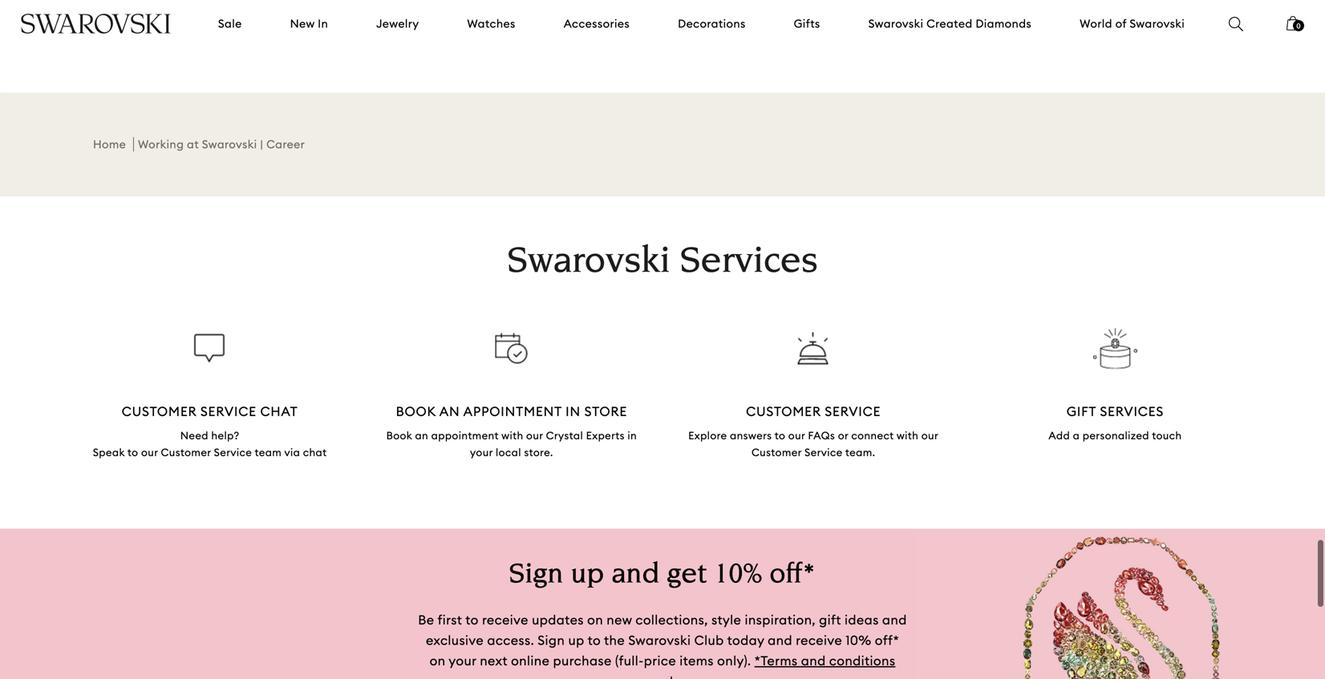 Task type: describe. For each thing, give the bounding box(es) containing it.
personalized
[[1083, 429, 1150, 442]]

10% inside be first to receive updates on new collections, style inspiration, gift ideas and exclusive access. sign up to the swarovski club today and receive 10% off* on your next online purchase (full-price items only).
[[846, 633, 872, 649]]

*terms
[[755, 653, 798, 670]]

a
[[1073, 429, 1080, 442]]

style
[[712, 612, 742, 629]]

watches
[[467, 16, 516, 31]]

next
[[480, 653, 508, 670]]

service up or
[[825, 404, 881, 420]]

up inside be first to receive updates on new collections, style inspiration, gift ideas and exclusive access. sign up to the swarovski club today and receive 10% off* on your next online purchase (full-price items only).
[[568, 633, 585, 649]]

and right ideas
[[882, 612, 907, 629]]

chat
[[260, 404, 298, 420]]

purchase
[[553, 653, 612, 670]]

be
[[418, 612, 434, 629]]

with inside book an appointment with our crystal experts in your local store.
[[502, 429, 524, 442]]

or
[[838, 429, 849, 442]]

gift
[[819, 612, 841, 629]]

access.
[[487, 633, 534, 649]]

your inside book an appointment with our crystal experts in your local store.
[[470, 446, 493, 459]]

0 horizontal spatial 10%
[[714, 561, 763, 590]]

swarovski services
[[507, 244, 818, 282]]

updates
[[532, 612, 584, 629]]

jewelry
[[376, 16, 419, 31]]

0 vertical spatial sign
[[509, 561, 564, 590]]

customer service chat
[[122, 404, 298, 420]]

1 horizontal spatial on
[[587, 612, 603, 629]]

an for appointment
[[415, 429, 429, 442]]

*terms and conditions apply link
[[645, 653, 896, 680]]

experts
[[586, 429, 625, 442]]

store.
[[524, 446, 553, 459]]

gifts
[[794, 16, 820, 31]]

explore
[[689, 429, 727, 442]]

find out more for second find out more link from the left
[[531, 16, 621, 32]]

find for 3rd find out more link from left
[[933, 16, 960, 32]]

new
[[290, 16, 315, 31]]

the
[[604, 633, 625, 649]]

gift
[[1067, 404, 1097, 420]]

more for second find out more link from the left
[[588, 16, 621, 32]]

first
[[438, 612, 462, 629]]

be first to receive updates on new collections, style inspiration, gift ideas and exclusive access. sign up to the swarovski club today and receive 10% off* on your next online purchase (full-price items only).
[[418, 612, 907, 670]]

home
[[93, 137, 126, 152]]

sale link
[[218, 16, 242, 32]]

new in link
[[290, 16, 328, 32]]

customer inside explore answers to our faqs or connect with our customer service team.
[[752, 446, 802, 459]]

1 find out more link from the left
[[81, 9, 266, 41]]

gifts link
[[794, 16, 820, 32]]

0
[[1297, 22, 1301, 30]]

need help? speak to our customer service team via chat
[[93, 429, 327, 459]]

diamonds
[[976, 16, 1032, 31]]

club
[[695, 633, 724, 649]]

0 horizontal spatial off*
[[770, 561, 816, 590]]

*terms and conditions apply
[[645, 653, 896, 680]]

appointment
[[431, 429, 499, 442]]

speak
[[93, 446, 125, 459]]

0 link
[[1287, 14, 1305, 42]]

book an appointment with our crystal experts in your local store.
[[386, 429, 637, 459]]

ideas
[[845, 612, 879, 629]]

world of swarovski link
[[1080, 16, 1185, 32]]

get
[[667, 561, 707, 590]]

world of swarovski
[[1080, 16, 1185, 31]]

sign up and get 10% off*
[[509, 561, 816, 590]]

out for 3rd find out more link from left
[[964, 16, 988, 32]]

sign inside be first to receive updates on new collections, style inspiration, gift ideas and exclusive access. sign up to the swarovski club today and receive 10% off* on your next online purchase (full-price items only).
[[538, 633, 565, 649]]

swarovski image
[[20, 13, 172, 34]]

book for book an appointment in store
[[396, 404, 436, 420]]

service up help?
[[200, 404, 257, 420]]

crystal
[[546, 429, 583, 442]]

swarovski created diamonds link
[[869, 16, 1032, 32]]

find out more for 3rd find out more link from the right
[[128, 16, 218, 32]]

|
[[260, 137, 263, 152]]

explore answers to our faqs or connect with our customer service team.
[[689, 429, 939, 459]]

local
[[496, 446, 521, 459]]

0 vertical spatial receive
[[482, 612, 529, 629]]

via
[[284, 446, 300, 459]]

book for book an appointment with our crystal experts in your local store.
[[386, 429, 412, 442]]

touch
[[1152, 429, 1182, 442]]

find for second find out more link from the left
[[531, 16, 558, 32]]

decorations link
[[678, 16, 746, 32]]

customer up answers
[[746, 404, 821, 420]]

to right first
[[466, 612, 479, 629]]

online
[[511, 653, 550, 670]]

apply
[[645, 674, 681, 680]]

help?
[[211, 429, 239, 442]]

to inside explore answers to our faqs or connect with our customer service team.
[[775, 429, 786, 442]]

cart-mobile image image
[[1287, 16, 1300, 30]]

book an appointment in store
[[396, 404, 628, 420]]

out for second find out more link from the left
[[561, 16, 585, 32]]

our inside book an appointment with our crystal experts in your local store.
[[526, 429, 543, 442]]



Task type: locate. For each thing, give the bounding box(es) containing it.
career
[[266, 137, 305, 152]]

book inside book an appointment with our crystal experts in your local store.
[[386, 429, 412, 442]]

our right speak
[[141, 446, 158, 459]]

1 vertical spatial up
[[568, 633, 585, 649]]

accessories
[[564, 16, 630, 31]]

service inside need help? speak to our customer service team via chat
[[214, 446, 252, 459]]

book left appointment
[[386, 429, 412, 442]]

an up appointment
[[439, 404, 460, 420]]

on down exclusive
[[430, 653, 446, 670]]

store
[[585, 404, 628, 420]]

10% up style
[[714, 561, 763, 590]]

1 horizontal spatial find out more
[[531, 16, 621, 32]]

2 find from the left
[[531, 16, 558, 32]]

1 vertical spatial sign
[[538, 633, 565, 649]]

swarovski created diamonds
[[869, 16, 1032, 31]]

an inside book an appointment with our crystal experts in your local store.
[[415, 429, 429, 442]]

1 find from the left
[[128, 16, 155, 32]]

need
[[180, 429, 209, 442]]

off* inside be first to receive updates on new collections, style inspiration, gift ideas and exclusive access. sign up to the swarovski club today and receive 10% off* on your next online purchase (full-price items only).
[[875, 633, 899, 649]]

1 horizontal spatial find
[[531, 16, 558, 32]]

service down faqs
[[805, 446, 843, 459]]

0 horizontal spatial receive
[[482, 612, 529, 629]]

world
[[1080, 16, 1113, 31]]

today
[[727, 633, 765, 649]]

0 vertical spatial 10%
[[714, 561, 763, 590]]

0 vertical spatial your
[[470, 446, 493, 459]]

team
[[255, 446, 282, 459]]

10% down ideas
[[846, 633, 872, 649]]

connect
[[852, 429, 894, 442]]

2 find out more from the left
[[531, 16, 621, 32]]

decorations
[[678, 16, 746, 31]]

gift services
[[1067, 404, 1164, 420]]

0 horizontal spatial an
[[415, 429, 429, 442]]

find out more for 3rd find out more link from left
[[933, 16, 1023, 32]]

book up appointment
[[396, 404, 436, 420]]

3 more from the left
[[991, 16, 1023, 32]]

faqs
[[808, 429, 835, 442]]

receive down gift
[[796, 633, 842, 649]]

1 vertical spatial in
[[628, 429, 637, 442]]

more for 3rd find out more link from left
[[991, 16, 1023, 32]]

in inside book an appointment with our crystal experts in your local store.
[[628, 429, 637, 442]]

with up local
[[502, 429, 524, 442]]

find
[[128, 16, 155, 32], [531, 16, 558, 32], [933, 16, 960, 32]]

home link
[[93, 137, 126, 152]]

your
[[470, 446, 493, 459], [449, 653, 477, 670]]

2 horizontal spatial out
[[964, 16, 988, 32]]

our inside need help? speak to our customer service team via chat
[[141, 446, 158, 459]]

services
[[680, 244, 818, 282], [1100, 404, 1164, 420]]

service
[[200, 404, 257, 420], [825, 404, 881, 420], [214, 446, 252, 459], [805, 446, 843, 459]]

0 horizontal spatial more
[[186, 16, 218, 32]]

0 vertical spatial on
[[587, 612, 603, 629]]

sign up updates
[[509, 561, 564, 590]]

new
[[607, 612, 632, 629]]

3 find from the left
[[933, 16, 960, 32]]

more
[[186, 16, 218, 32], [588, 16, 621, 32], [991, 16, 1023, 32]]

0 horizontal spatial find
[[128, 16, 155, 32]]

1 horizontal spatial more
[[588, 16, 621, 32]]

conditions
[[829, 653, 896, 670]]

sale
[[218, 16, 242, 31]]

1 vertical spatial book
[[386, 429, 412, 442]]

with right connect
[[897, 429, 919, 442]]

and
[[612, 561, 660, 590], [882, 612, 907, 629], [768, 633, 793, 649], [801, 653, 826, 670]]

0 horizontal spatial find out more link
[[81, 9, 266, 41]]

on left new
[[587, 612, 603, 629]]

1 vertical spatial off*
[[875, 633, 899, 649]]

our left faqs
[[789, 429, 805, 442]]

an left appointment
[[415, 429, 429, 442]]

3 out from the left
[[964, 16, 988, 32]]

1 vertical spatial receive
[[796, 633, 842, 649]]

and up new
[[612, 561, 660, 590]]

3 find out more from the left
[[933, 16, 1023, 32]]

customer down answers
[[752, 446, 802, 459]]

our right connect
[[922, 429, 939, 442]]

1 more from the left
[[186, 16, 218, 32]]

watches link
[[467, 16, 516, 32]]

0 vertical spatial book
[[396, 404, 436, 420]]

an for appointment
[[439, 404, 460, 420]]

0 horizontal spatial out
[[159, 16, 183, 32]]

3 find out more link from the left
[[886, 9, 1071, 41]]

sign down updates
[[538, 633, 565, 649]]

off* up conditions
[[875, 633, 899, 649]]

add
[[1049, 429, 1070, 442]]

find for 3rd find out more link from the right
[[128, 16, 155, 32]]

1 out from the left
[[159, 16, 183, 32]]

receive up access.
[[482, 612, 529, 629]]

up
[[571, 561, 604, 590], [568, 633, 585, 649]]

1 horizontal spatial receive
[[796, 633, 842, 649]]

1 horizontal spatial an
[[439, 404, 460, 420]]

customer inside need help? speak to our customer service team via chat
[[161, 446, 211, 459]]

1 vertical spatial services
[[1100, 404, 1164, 420]]

your down exclusive
[[449, 653, 477, 670]]

find out more link
[[81, 9, 266, 41], [484, 9, 668, 41], [886, 9, 1071, 41]]

0 horizontal spatial in
[[566, 404, 581, 420]]

0 vertical spatial in
[[566, 404, 581, 420]]

1 horizontal spatial off*
[[875, 633, 899, 649]]

customer service
[[746, 404, 881, 420]]

2 out from the left
[[561, 16, 585, 32]]

an
[[439, 404, 460, 420], [415, 429, 429, 442]]

customer down "need"
[[161, 446, 211, 459]]

2 horizontal spatial find out more
[[933, 16, 1023, 32]]

0 horizontal spatial services
[[680, 244, 818, 282]]

0 vertical spatial off*
[[770, 561, 816, 590]]

add a personalized touch
[[1049, 429, 1182, 442]]

team.
[[846, 446, 876, 459]]

chat
[[303, 446, 327, 459]]

1 horizontal spatial with
[[897, 429, 919, 442]]

service inside explore answers to our faqs or connect with our customer service team.
[[805, 446, 843, 459]]

receive
[[482, 612, 529, 629], [796, 633, 842, 649]]

working
[[138, 137, 184, 152]]

services for gift services
[[1100, 404, 1164, 420]]

0 vertical spatial up
[[571, 561, 604, 590]]

1 vertical spatial your
[[449, 653, 477, 670]]

0 vertical spatial an
[[439, 404, 460, 420]]

1 vertical spatial 10%
[[846, 633, 872, 649]]

find out more
[[128, 16, 218, 32], [531, 16, 621, 32], [933, 16, 1023, 32]]

price
[[644, 653, 676, 670]]

accessories link
[[564, 16, 630, 32]]

of
[[1116, 16, 1127, 31]]

swarovski inside be first to receive updates on new collections, style inspiration, gift ideas and exclusive access. sign up to the swarovski club today and receive 10% off* on your next online purchase (full-price items only).
[[628, 633, 691, 649]]

1 with from the left
[[502, 429, 524, 442]]

and down inspiration,
[[768, 633, 793, 649]]

and inside the *terms and conditions apply
[[801, 653, 826, 670]]

your inside be first to receive updates on new collections, style inspiration, gift ideas and exclusive access. sign up to the swarovski club today and receive 10% off* on your next online purchase (full-price items only).
[[449, 653, 477, 670]]

swarovski
[[869, 16, 924, 31], [1130, 16, 1185, 31], [202, 137, 257, 152], [507, 244, 671, 282], [628, 633, 691, 649]]

(full-
[[615, 653, 644, 670]]

with
[[502, 429, 524, 442], [897, 429, 919, 442]]

inspiration,
[[745, 612, 816, 629]]

0 horizontal spatial find out more
[[128, 16, 218, 32]]

in right 'experts'
[[628, 429, 637, 442]]

collections,
[[636, 612, 708, 629]]

to left the
[[588, 633, 601, 649]]

to right speak
[[127, 446, 138, 459]]

up up purchase
[[568, 633, 585, 649]]

on
[[587, 612, 603, 629], [430, 653, 446, 670]]

2 horizontal spatial more
[[991, 16, 1023, 32]]

your down appointment
[[470, 446, 493, 459]]

exclusive
[[426, 633, 484, 649]]

2 find out more link from the left
[[484, 9, 668, 41]]

sign
[[509, 561, 564, 590], [538, 633, 565, 649]]

items
[[680, 653, 714, 670]]

to inside need help? speak to our customer service team via chat
[[127, 446, 138, 459]]

new in
[[290, 16, 328, 31]]

to
[[775, 429, 786, 442], [127, 446, 138, 459], [466, 612, 479, 629], [588, 633, 601, 649]]

jewelry link
[[376, 16, 419, 32]]

search image image
[[1229, 17, 1244, 31]]

more for 3rd find out more link from the right
[[186, 16, 218, 32]]

and right *terms on the bottom right of page
[[801, 653, 826, 670]]

0 vertical spatial services
[[680, 244, 818, 282]]

0 horizontal spatial on
[[430, 653, 446, 670]]

2 horizontal spatial find
[[933, 16, 960, 32]]

2 with from the left
[[897, 429, 919, 442]]

with inside explore answers to our faqs or connect with our customer service team.
[[897, 429, 919, 442]]

in
[[318, 16, 328, 31]]

customer
[[122, 404, 197, 420], [746, 404, 821, 420], [161, 446, 211, 459], [752, 446, 802, 459]]

2 more from the left
[[588, 16, 621, 32]]

out for 3rd find out more link from the right
[[159, 16, 183, 32]]

answers
[[730, 429, 772, 442]]

at
[[187, 137, 199, 152]]

1 horizontal spatial 10%
[[846, 633, 872, 649]]

service down help?
[[214, 446, 252, 459]]

1 find out more from the left
[[128, 16, 218, 32]]

created
[[927, 16, 973, 31]]

only).
[[717, 653, 751, 670]]

our up store.
[[526, 429, 543, 442]]

book
[[396, 404, 436, 420], [386, 429, 412, 442]]

1 horizontal spatial services
[[1100, 404, 1164, 420]]

1 vertical spatial an
[[415, 429, 429, 442]]

2 horizontal spatial find out more link
[[886, 9, 1071, 41]]

off*
[[770, 561, 816, 590], [875, 633, 899, 649]]

out
[[159, 16, 183, 32], [561, 16, 585, 32], [964, 16, 988, 32]]

1 horizontal spatial find out more link
[[484, 9, 668, 41]]

working at swarovski | career
[[138, 137, 305, 152]]

0 horizontal spatial with
[[502, 429, 524, 442]]

to right answers
[[775, 429, 786, 442]]

1 vertical spatial on
[[430, 653, 446, 670]]

1 horizontal spatial out
[[561, 16, 585, 32]]

customer up "need"
[[122, 404, 197, 420]]

in up crystal at the left of the page
[[566, 404, 581, 420]]

appointment
[[463, 404, 562, 420]]

services for swarovski services
[[680, 244, 818, 282]]

1 horizontal spatial in
[[628, 429, 637, 442]]

off* up inspiration,
[[770, 561, 816, 590]]

up up updates
[[571, 561, 604, 590]]



Task type: vqa. For each thing, say whether or not it's contained in the screenshot.


